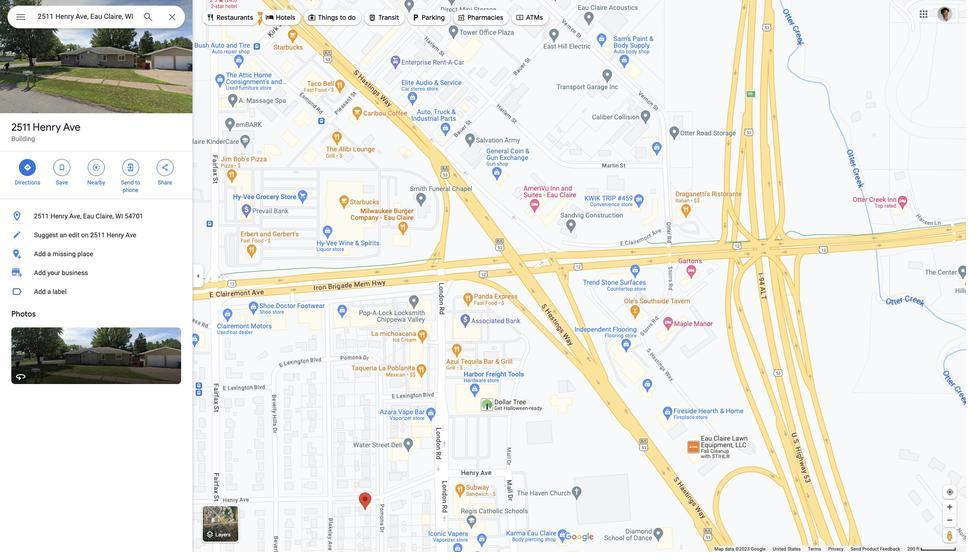 Task type: describe. For each thing, give the bounding box(es) containing it.

[[308, 12, 316, 23]]

transit
[[379, 13, 399, 22]]


[[15, 10, 26, 24]]

show street view coverage image
[[944, 529, 957, 543]]

add for add a label
[[34, 288, 46, 296]]

2 vertical spatial henry
[[107, 231, 124, 239]]


[[457, 12, 466, 23]]

parking
[[422, 13, 445, 22]]

product
[[863, 547, 879, 552]]


[[368, 12, 377, 23]]

send product feedback
[[851, 547, 901, 552]]

send product feedback button
[[851, 546, 901, 552]]

show your location image
[[946, 488, 955, 497]]

terms button
[[809, 546, 822, 552]]

send for send to phone
[[121, 179, 134, 186]]

 things to do
[[308, 12, 356, 23]]

2511 Henry Ave, Eau Claire, WI 54701 field
[[8, 6, 185, 28]]

suggest
[[34, 231, 58, 239]]

henry for ave
[[33, 121, 61, 134]]

save
[[56, 179, 68, 186]]

2 horizontal spatial 2511
[[90, 231, 105, 239]]

data
[[725, 547, 735, 552]]

©2023
[[736, 547, 750, 552]]

none field inside 2511 henry ave, eau claire, wi 54701 field
[[38, 11, 135, 22]]

add your business
[[34, 269, 88, 277]]

ave,
[[69, 212, 81, 220]]

share
[[158, 179, 172, 186]]

terms
[[809, 547, 822, 552]]

to inside ' things to do'
[[340, 13, 346, 22]]

on
[[81, 231, 89, 239]]

privacy
[[829, 547, 844, 552]]

add for add a missing place
[[34, 250, 46, 258]]

2511 henry ave, eau claire, wi 54701
[[34, 212, 143, 220]]

united states button
[[773, 546, 801, 552]]

united states
[[773, 547, 801, 552]]

pharmacies
[[468, 13, 504, 22]]

200 ft
[[908, 547, 920, 552]]

2511 henry ave building
[[11, 121, 81, 143]]

google
[[751, 547, 766, 552]]

zoom out image
[[947, 517, 954, 524]]

map data ©2023 google
[[715, 547, 766, 552]]

suggest an edit on 2511 henry ave
[[34, 231, 136, 239]]

an
[[60, 231, 67, 239]]

to inside the send to phone
[[135, 179, 140, 186]]

add a missing place button
[[0, 245, 193, 263]]

map
[[715, 547, 724, 552]]

edit
[[69, 231, 80, 239]]

2511 for ave,
[[34, 212, 49, 220]]

add for add your business
[[34, 269, 46, 277]]

add a label button
[[0, 282, 193, 301]]

2511 henry ave, eau claire, wi 54701 button
[[0, 207, 193, 226]]

200 ft button
[[908, 547, 957, 552]]

eau
[[83, 212, 94, 220]]

2511 henry ave main content
[[0, 0, 193, 552]]

suggest an edit on 2511 henry ave button
[[0, 226, 193, 245]]

 parking
[[412, 12, 445, 23]]

send to phone
[[121, 179, 140, 194]]

things
[[318, 13, 339, 22]]

ave inside button
[[126, 231, 136, 239]]

 hotels
[[266, 12, 296, 23]]

nearby
[[87, 179, 105, 186]]

layers
[[216, 532, 231, 538]]

claire,
[[96, 212, 114, 220]]



Task type: vqa. For each thing, say whether or not it's contained in the screenshot.


Task type: locate. For each thing, give the bounding box(es) containing it.
1 vertical spatial henry
[[50, 212, 68, 220]]


[[266, 12, 274, 23]]

label
[[53, 288, 67, 296]]


[[516, 12, 524, 23]]

footer inside google maps element
[[715, 546, 908, 552]]

2511
[[11, 121, 30, 134], [34, 212, 49, 220], [90, 231, 105, 239]]

a left missing
[[47, 250, 51, 258]]

add
[[34, 250, 46, 258], [34, 269, 46, 277], [34, 288, 46, 296]]

1 horizontal spatial to
[[340, 13, 346, 22]]

add inside 'button'
[[34, 250, 46, 258]]


[[161, 162, 169, 173]]

hotels
[[276, 13, 296, 22]]

ave
[[63, 121, 81, 134], [126, 231, 136, 239]]

send up phone
[[121, 179, 134, 186]]

1 horizontal spatial 2511
[[34, 212, 49, 220]]

200
[[908, 547, 916, 552]]

None field
[[38, 11, 135, 22]]

0 vertical spatial 2511
[[11, 121, 30, 134]]

add a missing place
[[34, 250, 93, 258]]


[[126, 162, 135, 173]]

place
[[77, 250, 93, 258]]

ave up ""
[[63, 121, 81, 134]]

2 vertical spatial 2511
[[90, 231, 105, 239]]

henry
[[33, 121, 61, 134], [50, 212, 68, 220], [107, 231, 124, 239]]

0 vertical spatial to
[[340, 13, 346, 22]]

a for missing
[[47, 250, 51, 258]]

3 add from the top
[[34, 288, 46, 296]]

1 vertical spatial send
[[851, 547, 862, 552]]

send
[[121, 179, 134, 186], [851, 547, 862, 552]]


[[206, 12, 215, 23]]

a left label
[[47, 288, 51, 296]]

wi
[[115, 212, 123, 220]]

1 vertical spatial a
[[47, 288, 51, 296]]

restaurants
[[217, 13, 253, 22]]

2511 up suggest
[[34, 212, 49, 220]]

ave inside the 2511 henry ave building
[[63, 121, 81, 134]]

a for label
[[47, 288, 51, 296]]

 pharmacies
[[457, 12, 504, 23]]

your
[[47, 269, 60, 277]]

a
[[47, 250, 51, 258], [47, 288, 51, 296]]

0 vertical spatial add
[[34, 250, 46, 258]]


[[23, 162, 32, 173]]

0 horizontal spatial ave
[[63, 121, 81, 134]]

1 vertical spatial ave
[[126, 231, 136, 239]]

send left product
[[851, 547, 862, 552]]

privacy button
[[829, 546, 844, 552]]

 search field
[[8, 6, 185, 30]]

footer
[[715, 546, 908, 552]]

henry up building
[[33, 121, 61, 134]]

add left label
[[34, 288, 46, 296]]

actions for 2511 henry ave region
[[0, 152, 193, 199]]

states
[[788, 547, 801, 552]]

1 a from the top
[[47, 250, 51, 258]]

google maps element
[[0, 0, 967, 552]]

2 vertical spatial add
[[34, 288, 46, 296]]


[[58, 162, 66, 173]]

henry for ave,
[[50, 212, 68, 220]]

0 vertical spatial henry
[[33, 121, 61, 134]]

to
[[340, 13, 346, 22], [135, 179, 140, 186]]

0 horizontal spatial 2511
[[11, 121, 30, 134]]

add inside button
[[34, 288, 46, 296]]

send for send product feedback
[[851, 547, 862, 552]]

henry left ave,
[[50, 212, 68, 220]]

photos
[[11, 310, 36, 319]]

1 vertical spatial add
[[34, 269, 46, 277]]

0 horizontal spatial send
[[121, 179, 134, 186]]

do
[[348, 13, 356, 22]]

phone
[[123, 187, 138, 194]]

1 horizontal spatial ave
[[126, 231, 136, 239]]

0 horizontal spatial to
[[135, 179, 140, 186]]

send inside button
[[851, 547, 862, 552]]

directions
[[15, 179, 40, 186]]

henry down the wi
[[107, 231, 124, 239]]


[[92, 162, 101, 173]]

2 a from the top
[[47, 288, 51, 296]]

zoom in image
[[947, 504, 954, 511]]


[[412, 12, 420, 23]]

add a label
[[34, 288, 67, 296]]

 transit
[[368, 12, 399, 23]]

add left the your
[[34, 269, 46, 277]]

business
[[62, 269, 88, 277]]

ave down the 54701 at top left
[[126, 231, 136, 239]]

2 add from the top
[[34, 269, 46, 277]]

 button
[[8, 6, 34, 30]]

2511 right on
[[90, 231, 105, 239]]

1 vertical spatial to
[[135, 179, 140, 186]]

henry inside the 2511 henry ave building
[[33, 121, 61, 134]]

0 vertical spatial a
[[47, 250, 51, 258]]

0 vertical spatial ave
[[63, 121, 81, 134]]

add your business link
[[0, 263, 193, 282]]

a inside 'button'
[[47, 250, 51, 258]]

footer containing map data ©2023 google
[[715, 546, 908, 552]]

missing
[[53, 250, 76, 258]]

1 add from the top
[[34, 250, 46, 258]]

a inside button
[[47, 288, 51, 296]]

2511 inside the 2511 henry ave building
[[11, 121, 30, 134]]

0 vertical spatial send
[[121, 179, 134, 186]]

2511 up building
[[11, 121, 30, 134]]

atms
[[526, 13, 543, 22]]

54701
[[125, 212, 143, 220]]

 atms
[[516, 12, 543, 23]]

add down suggest
[[34, 250, 46, 258]]

1 horizontal spatial send
[[851, 547, 862, 552]]

building
[[11, 135, 35, 143]]

to up phone
[[135, 179, 140, 186]]

1 vertical spatial 2511
[[34, 212, 49, 220]]

 restaurants
[[206, 12, 253, 23]]

to left do
[[340, 13, 346, 22]]

ft
[[917, 547, 920, 552]]

2511 for ave
[[11, 121, 30, 134]]

google account: tariq douglas  
(tariq.douglas@adept.ai) image
[[938, 6, 953, 22]]

collapse side panel image
[[193, 271, 203, 281]]

feedback
[[881, 547, 901, 552]]

send inside the send to phone
[[121, 179, 134, 186]]

united
[[773, 547, 787, 552]]



